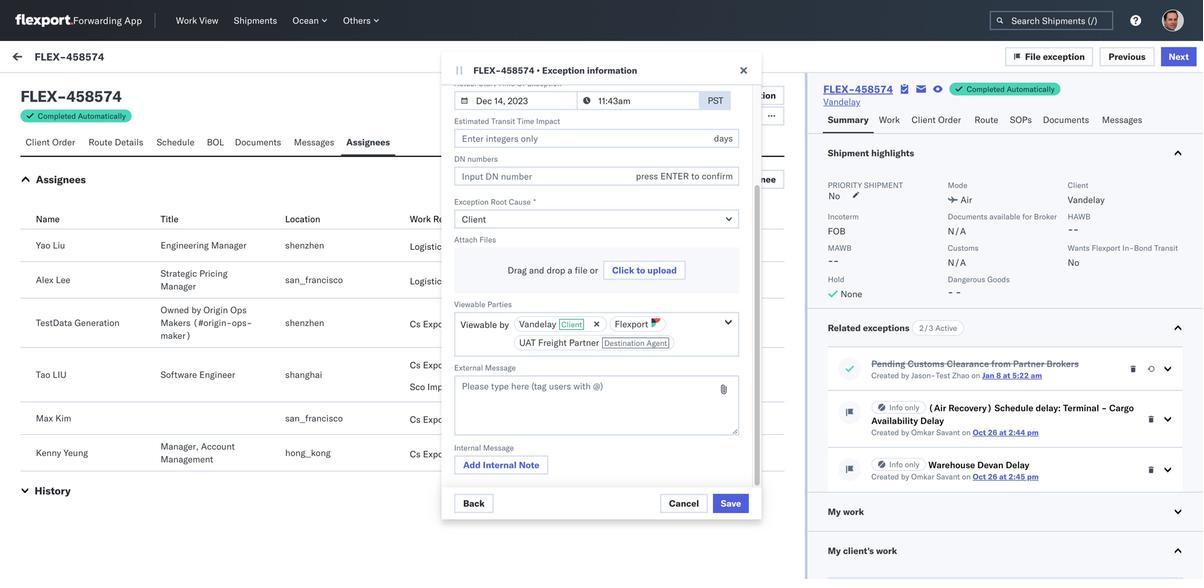 Task type: locate. For each thing, give the bounding box(es) containing it.
file exception up item/shipment
[[716, 90, 776, 101]]

client
[[850, 111, 871, 121], [912, 114, 936, 125], [26, 136, 50, 148], [1068, 180, 1089, 190], [561, 320, 582, 329]]

partner inside the pending customs clearance from partner brokers created by jason-test zhao on jan 8 at 5:22 am
[[1013, 358, 1045, 369]]

at right 8
[[1003, 371, 1011, 380]]

vandelay up summary
[[824, 96, 861, 107]]

previous button
[[1100, 47, 1155, 66]]

1 horizontal spatial import
[[427, 381, 454, 392]]

viewable up "viewable by"
[[454, 300, 486, 309]]

my
[[13, 49, 33, 67], [828, 506, 841, 517], [828, 545, 841, 557]]

created for warehouse devan delay
[[872, 472, 899, 482]]

-- : -- -- text field
[[577, 91, 700, 110]]

1:27
[[271, 139, 291, 150]]

0 horizontal spatial *
[[534, 197, 536, 207]]

0 vertical spatial *
[[564, 78, 567, 88]]

oct down warehouse devan delay
[[973, 472, 986, 482]]

messages button right actions
[[1097, 108, 1149, 133]]

at left 2:45
[[1000, 472, 1007, 482]]

2 26 from the top
[[988, 472, 998, 482]]

upload document button
[[596, 86, 691, 105]]

2 vertical spatial my
[[828, 545, 841, 557]]

sops button
[[1005, 108, 1038, 133]]

hawb --
[[1068, 212, 1091, 235]]

1 n/a from the top
[[948, 226, 966, 237]]

file exception down search shipments (/) text box
[[1025, 51, 1085, 62]]

0 horizontal spatial completed
[[38, 111, 76, 121]]

partner right 'freight'
[[569, 337, 599, 348]]

completed automatically down flex - 458574
[[38, 111, 126, 121]]

completed down flex - 458574
[[38, 111, 76, 121]]

1 vertical spatial add
[[463, 459, 481, 471]]

software
[[161, 369, 197, 380]]

2 pm from the top
[[1027, 472, 1039, 482]]

n/a up customs n/a
[[948, 226, 966, 237]]

0 vertical spatial completed automatically
[[967, 84, 1055, 94]]

26 for recovery)
[[988, 428, 998, 437]]

time left of
[[498, 78, 515, 88]]

work inside work view "link"
[[176, 15, 197, 26]]

by for viewable by
[[499, 319, 509, 330]]

1 logistics manager from the top
[[410, 241, 484, 252]]

0 vertical spatial assignees button
[[341, 131, 395, 156]]

transit right bond
[[1154, 243, 1178, 253]]

1 vertical spatial transit
[[1154, 243, 1178, 253]]

only for (air
[[905, 403, 920, 412]]

0 horizontal spatial pst
[[309, 139, 325, 150]]

vandelay up uat
[[519, 318, 556, 330]]

by inside the pending customs clearance from partner brokers created by jason-test zhao on jan 8 at 5:22 am
[[901, 371, 909, 380]]

forwarding app
[[73, 14, 142, 27]]

documents available for broker n/a
[[948, 212, 1057, 237]]

only for warehouse
[[905, 460, 920, 469]]

by inside owned by origin ops makers (#origin-ops- maker)
[[192, 304, 201, 316]]

(0) right flex
[[59, 81, 76, 93]]

0 vertical spatial assignees
[[346, 136, 390, 148]]

schedule
[[157, 136, 195, 148], [995, 402, 1034, 414]]

458574 up work "button"
[[855, 83, 893, 95]]

0 vertical spatial time
[[498, 78, 515, 88]]

time left impact
[[517, 116, 534, 126]]

my client's work button
[[808, 532, 1203, 570]]

management
[[161, 454, 213, 465]]

no down wants
[[1068, 257, 1080, 268]]

1 resize handle column header from the left
[[58, 107, 74, 242]]

omkar savant
[[399, 54, 451, 63]]

on down recovery)
[[962, 428, 971, 437]]

schedule inside (air recovery) schedule delay: terminal - cargo availability delay
[[995, 402, 1034, 414]]

cause
[[509, 197, 531, 207]]

0 vertical spatial transit
[[491, 116, 515, 126]]

oct
[[973, 428, 986, 437], [973, 472, 986, 482]]

resize handle column header for message
[[608, 107, 624, 242]]

2 created from the top
[[872, 428, 899, 437]]

bond
[[1134, 243, 1152, 253]]

2 vertical spatial omkar
[[911, 472, 935, 482]]

1 info from the top
[[890, 403, 903, 412]]

2 vertical spatial on
[[962, 472, 971, 482]]

None checkbox
[[21, 148, 33, 161], [21, 206, 33, 219], [21, 148, 33, 161], [21, 206, 33, 219]]

responsibility
[[433, 213, 491, 225]]

shipment highlights
[[828, 147, 914, 159]]

1 vertical spatial my
[[828, 506, 841, 517]]

savant for warehouse devan delay
[[937, 472, 960, 482]]

shenzhen down location
[[285, 240, 324, 251]]

schedule left bol
[[157, 136, 195, 148]]

0 vertical spatial customs
[[948, 243, 979, 253]]

nov 14, 2023, 1:27 pm pst
[[210, 139, 325, 150]]

messages
[[1102, 114, 1143, 125], [294, 136, 334, 148]]

2 info from the top
[[890, 460, 903, 469]]

jie xiong
[[128, 139, 164, 150]]

incoterm
[[828, 212, 859, 221]]

2 cs export from the top
[[410, 359, 450, 371]]

messages right actions
[[1102, 114, 1143, 125]]

2 vertical spatial documents
[[948, 212, 988, 221]]

1 vertical spatial n/a
[[948, 257, 966, 268]]

1 horizontal spatial completed
[[967, 84, 1005, 94]]

flexport left bol
[[171, 140, 200, 149]]

info only down availability at bottom right
[[890, 460, 920, 469]]

work inside work "button"
[[879, 114, 900, 125]]

by for created by omkar savant on oct 26 at 2:45 pm
[[901, 472, 909, 482]]

pst right pm on the top of the page
[[309, 139, 325, 150]]

1 vertical spatial message
[[485, 363, 516, 373]]

devan
[[978, 459, 1004, 471]]

client order for the rightmost client order "button"
[[912, 114, 961, 125]]

1 horizontal spatial assignees button
[[341, 131, 395, 156]]

1 cs from the top
[[410, 318, 421, 330]]

external inside button
[[21, 81, 57, 93]]

2 info only from the top
[[890, 460, 920, 469]]

oct down recovery)
[[973, 428, 986, 437]]

client order for the left client order "button"
[[26, 136, 75, 148]]

vandelay down priority shipment
[[849, 207, 886, 218]]

0 horizontal spatial completed automatically
[[38, 111, 126, 121]]

(0) down "import work" button
[[120, 81, 136, 93]]

1 vertical spatial related
[[828, 322, 861, 334]]

messages right 1:27
[[294, 136, 334, 148]]

fob
[[828, 226, 846, 237]]

generation
[[74, 317, 120, 328]]

(air
[[929, 402, 946, 414]]

messages for leftmost messages button
[[294, 136, 334, 148]]

client's
[[843, 545, 874, 557]]

documents button left pm on the top of the page
[[230, 131, 289, 156]]

alex
[[36, 274, 53, 285]]

- inside (air recovery) schedule delay: terminal - cargo availability delay
[[1102, 402, 1107, 414]]

2 logistics from the top
[[410, 276, 446, 287]]

1 horizontal spatial customs
[[948, 243, 979, 253]]

1 vertical spatial on
[[962, 428, 971, 437]]

1 vertical spatial *
[[534, 197, 536, 207]]

1 vertical spatial oct
[[973, 472, 986, 482]]

created inside the pending customs clearance from partner brokers created by jason-test zhao on jan 8 at 5:22 am
[[872, 371, 899, 380]]

1 (0) from the left
[[59, 81, 76, 93]]

route details
[[89, 136, 143, 148]]

partner up 'am'
[[1013, 358, 1045, 369]]

2 only from the top
[[905, 460, 920, 469]]

order for the left client order "button"
[[52, 136, 75, 148]]

client inside "vandelay client"
[[561, 320, 582, 329]]

0 horizontal spatial external
[[21, 81, 57, 93]]

1 vertical spatial exception
[[527, 78, 562, 88]]

my work inside button
[[828, 506, 864, 517]]

2 export from the top
[[423, 359, 450, 371]]

0 vertical spatial route
[[975, 114, 999, 125]]

14,
[[228, 139, 242, 150]]

viewable
[[454, 300, 486, 309], [461, 319, 497, 330]]

cs export left "viewable by"
[[410, 318, 450, 330]]

client up 'freight'
[[561, 320, 582, 329]]

1 horizontal spatial automatically
[[1007, 84, 1055, 94]]

manager, account management
[[161, 441, 235, 465]]

name
[[36, 213, 60, 225]]

1 horizontal spatial client order button
[[907, 108, 970, 133]]

0 horizontal spatial flex-458574
[[35, 50, 104, 63]]

2 vertical spatial created
[[872, 472, 899, 482]]

2 resize handle column header from the left
[[608, 107, 624, 242]]

on down warehouse devan delay
[[962, 472, 971, 482]]

schedule inside button
[[157, 136, 195, 148]]

drag
[[508, 265, 527, 276]]

0 horizontal spatial assignees
[[36, 173, 86, 186]]

back button
[[454, 494, 494, 513]]

0 vertical spatial schedule
[[157, 136, 195, 148]]

vandelay inside client vandelay incoterm fob
[[1068, 194, 1105, 205]]

owned by origin ops makers (#origin-ops- maker)
[[161, 304, 252, 341]]

0 vertical spatial oct
[[973, 428, 986, 437]]

1 horizontal spatial my work
[[828, 506, 864, 517]]

work left 'responsibility'
[[410, 213, 431, 225]]

4 resize handle column header from the left
[[1048, 107, 1064, 242]]

1 oct from the top
[[973, 428, 986, 437]]

2 shenzhen from the top
[[285, 317, 324, 328]]

created
[[872, 371, 899, 380], [872, 428, 899, 437], [872, 472, 899, 482]]

1 vertical spatial flex-458574
[[824, 83, 893, 95]]

my work button
[[808, 493, 1203, 531]]

bol
[[207, 136, 224, 148]]

None checkbox
[[21, 110, 33, 122]]

1 horizontal spatial messages
[[1102, 114, 1143, 125]]

my for my client's work button
[[828, 545, 841, 557]]

customs up 'dangerous'
[[948, 243, 979, 253]]

1 vertical spatial exception
[[734, 90, 776, 101]]

order down flex - 458574
[[52, 136, 75, 148]]

1 horizontal spatial (0)
[[120, 81, 136, 93]]

export up sco import
[[423, 359, 450, 371]]

click to upload button
[[603, 261, 686, 280]]

1 horizontal spatial client order
[[912, 114, 961, 125]]

logistics manager
[[410, 241, 484, 252], [410, 276, 484, 287]]

2 oct from the top
[[973, 472, 986, 482]]

1 vertical spatial at
[[1000, 428, 1007, 437]]

vandelay up l
[[1068, 194, 1105, 205]]

internal message
[[454, 443, 514, 453]]

n/a inside customs n/a
[[948, 257, 966, 268]]

1 info only from the top
[[890, 403, 920, 412]]

1 horizontal spatial assignees
[[346, 136, 390, 148]]

client order button down flex
[[21, 131, 83, 156]]

3 resize handle column header from the left
[[828, 107, 844, 242]]

4 cs export from the top
[[410, 449, 450, 460]]

viewable down viewable parties
[[461, 319, 497, 330]]

to
[[637, 265, 645, 276]]

0 vertical spatial only
[[905, 403, 920, 412]]

2 vertical spatial at
[[1000, 472, 1007, 482]]

external for external message
[[454, 363, 483, 373]]

san_francisco up hong_kong
[[285, 413, 343, 424]]

0 horizontal spatial order
[[52, 136, 75, 148]]

3 created from the top
[[872, 472, 899, 482]]

documents down air
[[948, 212, 988, 221]]

0 vertical spatial 26
[[988, 428, 998, 437]]

assignees inside button
[[346, 136, 390, 148]]

2 logistics manager from the top
[[410, 276, 484, 287]]

1 horizontal spatial route
[[975, 114, 999, 125]]

info only for (air
[[890, 403, 920, 412]]

info down availability at bottom right
[[890, 460, 903, 469]]

flexport
[[171, 140, 200, 149], [1092, 243, 1121, 253], [615, 318, 648, 330]]

information
[[587, 65, 637, 76]]

1 only from the top
[[905, 403, 920, 412]]

jan
[[982, 371, 995, 380]]

completed up route button
[[967, 84, 1005, 94]]

external for external (0)
[[21, 81, 57, 93]]

0 horizontal spatial no
[[829, 190, 840, 202]]

strategic
[[161, 268, 197, 279]]

vandelay client
[[519, 318, 582, 330]]

delay down (air on the bottom of page
[[921, 415, 944, 426]]

client order button up the highlights at the top right
[[907, 108, 970, 133]]

related exceptions
[[828, 322, 910, 334]]

5 resize handle column header from the left
[[1180, 107, 1196, 242]]

route for route
[[975, 114, 999, 125]]

flexport left in-
[[1092, 243, 1121, 253]]

info for warehouse devan delay
[[890, 460, 903, 469]]

client inside client vandelay incoterm fob
[[1068, 180, 1089, 190]]

work up external (0)
[[37, 49, 70, 67]]

n/a up 'dangerous'
[[948, 257, 966, 268]]

recovery)
[[949, 402, 993, 414]]

my inside my work button
[[828, 506, 841, 517]]

1 vertical spatial route
[[89, 136, 112, 148]]

work
[[176, 15, 197, 26], [124, 53, 145, 64], [879, 114, 900, 125], [410, 213, 431, 225]]

0 vertical spatial exception
[[1043, 51, 1085, 62]]

internal for internal message
[[454, 443, 481, 453]]

Enter integers only number field
[[454, 129, 739, 148]]

related down -- : -- -- text box
[[630, 111, 657, 121]]

1 vertical spatial my work
[[828, 506, 864, 517]]

export left "viewable by"
[[423, 318, 450, 330]]

26 down devan
[[988, 472, 998, 482]]

0 vertical spatial messages
[[1102, 114, 1143, 125]]

internal up add internal note
[[454, 443, 481, 453]]

1 pm from the top
[[1027, 428, 1039, 437]]

client up m
[[1068, 180, 1089, 190]]

1 26 from the top
[[988, 428, 998, 437]]

exception
[[1043, 51, 1085, 62], [734, 90, 776, 101]]

flexport. image
[[15, 14, 73, 27]]

1 vertical spatial created
[[872, 428, 899, 437]]

import right the sco
[[427, 381, 454, 392]]

1 horizontal spatial file exception
[[1025, 51, 1085, 62]]

26 down (air recovery) schedule delay: terminal - cargo availability delay
[[988, 428, 998, 437]]

0 vertical spatial pst
[[708, 95, 724, 106]]

assignees
[[346, 136, 390, 148], [36, 173, 86, 186]]

0 vertical spatial completed
[[967, 84, 1005, 94]]

0 vertical spatial info only
[[890, 403, 920, 412]]

only left the warehouse
[[905, 460, 920, 469]]

0 vertical spatial file exception
[[1025, 51, 1085, 62]]

0 horizontal spatial internal
[[86, 81, 117, 93]]

* down flex-458574 • exception information at the top of page
[[564, 78, 567, 88]]

exceptions
[[863, 322, 910, 334]]

458574 down import work
[[66, 87, 122, 106]]

1 created from the top
[[872, 371, 899, 380]]

internal down internal message
[[483, 459, 517, 471]]

2:44
[[1009, 428, 1026, 437]]

upload
[[605, 90, 636, 101]]

save button
[[713, 494, 749, 513]]

location
[[285, 213, 320, 225]]

1 vertical spatial flexport
[[1092, 243, 1121, 253]]

info for (air recovery) schedule delay: terminal - cargo availability delay
[[890, 403, 903, 412]]

internal down import work
[[86, 81, 117, 93]]

exception up 'responsibility'
[[454, 197, 489, 207]]

cs
[[410, 318, 421, 330], [410, 359, 421, 371], [410, 414, 421, 425], [410, 449, 421, 460]]

documents right sops button
[[1043, 114, 1089, 125]]

1 vertical spatial file exception
[[716, 90, 776, 101]]

add internal note button
[[454, 456, 549, 475]]

documents button right sops
[[1038, 108, 1097, 133]]

actions
[[1070, 111, 1097, 121]]

Search Shipments (/) text field
[[990, 11, 1114, 30]]

testdata
[[36, 317, 72, 328]]

l
[[1081, 207, 1085, 217]]

my for my work button
[[828, 506, 841, 517]]

1 vertical spatial viewable
[[461, 319, 497, 330]]

on for devan
[[962, 472, 971, 482]]

jie
[[128, 139, 139, 150]]

warehouse
[[929, 459, 975, 471]]

at left 2:44
[[1000, 428, 1007, 437]]

0 vertical spatial automatically
[[1007, 84, 1055, 94]]

delay inside (air recovery) schedule delay: terminal - cargo availability delay
[[921, 415, 944, 426]]

0 vertical spatial message
[[106, 111, 136, 121]]

0 vertical spatial san_francisco
[[285, 274, 343, 285]]

work up the highlights at the top right
[[879, 114, 900, 125]]

0 horizontal spatial messages
[[294, 136, 334, 148]]

vandelay link
[[824, 95, 861, 108]]

my inside my client's work button
[[828, 545, 841, 557]]

delay up 2:45
[[1006, 459, 1030, 471]]

1 vertical spatial completed automatically
[[38, 111, 126, 121]]

1 vertical spatial shenzhen
[[285, 317, 324, 328]]

0 horizontal spatial flexport
[[171, 140, 200, 149]]

export left internal message
[[423, 449, 450, 460]]

previous
[[1109, 51, 1146, 62]]

work responsibility
[[410, 213, 491, 225]]

1 horizontal spatial order
[[938, 114, 961, 125]]

1 horizontal spatial flexport
[[615, 318, 648, 330]]

0 vertical spatial delay
[[921, 415, 944, 426]]

1 horizontal spatial exception
[[1043, 51, 1085, 62]]

pm right 2:44
[[1027, 428, 1039, 437]]

2 n/a from the top
[[948, 257, 966, 268]]

0 horizontal spatial (0)
[[59, 81, 76, 93]]

time for start
[[498, 78, 515, 88]]

3 export from the top
[[423, 414, 450, 425]]

1 vertical spatial messages
[[294, 136, 334, 148]]

1 vertical spatial external
[[454, 363, 483, 373]]

at inside the pending customs clearance from partner brokers created by jason-test zhao on jan 8 at 5:22 am
[[1003, 371, 1011, 380]]

1 horizontal spatial add
[[717, 174, 735, 185]]

(0) for internal (0)
[[120, 81, 136, 93]]

flex- up click to upload
[[629, 207, 656, 218]]

viewable for viewable by
[[461, 319, 497, 330]]

my work up external (0)
[[13, 49, 70, 67]]

message down "viewable by"
[[485, 363, 516, 373]]

* right 'cause'
[[534, 197, 536, 207]]

1 horizontal spatial internal
[[454, 443, 481, 453]]

resize handle column header
[[58, 107, 74, 242], [608, 107, 624, 242], [828, 107, 844, 242], [1048, 107, 1064, 242], [1180, 107, 1196, 242]]

transit inside wants flexport in-bond transit no
[[1154, 243, 1178, 253]]

on left jan
[[972, 371, 980, 380]]

message up route details
[[106, 111, 136, 121]]

pst up item/shipment
[[708, 95, 724, 106]]

work for work responsibility
[[410, 213, 431, 225]]

2 (0) from the left
[[120, 81, 136, 93]]

exception down •
[[527, 78, 562, 88]]

pm right 2:45
[[1027, 472, 1039, 482]]

1 horizontal spatial completed automatically
[[967, 84, 1055, 94]]

order left route button
[[938, 114, 961, 125]]

shenzhen up shanghai
[[285, 317, 324, 328]]

add left assignee
[[717, 174, 735, 185]]

work up "internal (0)" at the top left of page
[[124, 53, 145, 64]]

export down sco import
[[423, 414, 450, 425]]

1 vertical spatial omkar
[[911, 428, 935, 437]]

1 vertical spatial info only
[[890, 460, 920, 469]]

time for transit
[[517, 116, 534, 126]]

wants flexport in-bond transit no
[[1068, 243, 1178, 268]]

0 horizontal spatial client order button
[[21, 131, 83, 156]]

next button
[[1161, 47, 1197, 66]]

client down vandelay link
[[850, 111, 871, 121]]

documents inside the documents available for broker n/a
[[948, 212, 988, 221]]

my work up client's
[[828, 506, 864, 517]]

file up item/shipment
[[716, 90, 732, 101]]

documents right nov
[[235, 136, 281, 148]]



Task type: vqa. For each thing, say whether or not it's contained in the screenshot.
ADDED associated with Ji
no



Task type: describe. For each thing, give the bounding box(es) containing it.
created for (air recovery) schedule delay: terminal - cargo availability delay
[[872, 428, 899, 437]]

related for related exceptions
[[828, 322, 861, 334]]

flex - 458574
[[21, 87, 122, 106]]

flex- up start on the left top of page
[[474, 65, 501, 76]]

0 horizontal spatial messages button
[[289, 131, 341, 156]]

save
[[721, 498, 741, 509]]

engineering
[[161, 240, 209, 251]]

kenny
[[36, 447, 61, 458]]

shipment
[[828, 147, 869, 159]]

xiong
[[141, 139, 164, 150]]

and
[[529, 265, 544, 276]]

hawb
[[1068, 212, 1091, 221]]

(0) for external (0)
[[59, 81, 76, 93]]

work up client's
[[843, 506, 864, 517]]

1 logistics from the top
[[410, 241, 446, 252]]

agent
[[647, 338, 667, 348]]

on inside the pending customs clearance from partner brokers created by jason-test zhao on jan 8 at 5:22 am
[[972, 371, 980, 380]]

sops
[[1010, 114, 1032, 125]]

MMM D, YYYY text field
[[454, 91, 578, 110]]

manager up viewable parties
[[449, 276, 484, 287]]

related for related work item/shipment
[[630, 111, 657, 121]]

1 horizontal spatial pst
[[708, 95, 724, 106]]

add assignee button
[[697, 170, 784, 189]]

at for schedule
[[1000, 428, 1007, 437]]

no inside wants flexport in-bond transit no
[[1068, 257, 1080, 268]]

from
[[992, 358, 1011, 369]]

omkar for (air recovery) schedule delay: terminal - cargo availability delay
[[911, 428, 935, 437]]

1 horizontal spatial file
[[1025, 51, 1041, 62]]

destination
[[604, 338, 645, 348]]

mawb
[[828, 243, 852, 253]]

m l
[[1075, 207, 1085, 217]]

makers
[[161, 317, 191, 328]]

jason-
[[911, 371, 936, 380]]

0 horizontal spatial assignees button
[[36, 173, 86, 186]]

4 cs from the top
[[410, 449, 421, 460]]

shipment
[[864, 180, 903, 190]]

customs inside the pending customs clearance from partner brokers created by jason-test zhao on jan 8 at 5:22 am
[[908, 358, 945, 369]]

1 shenzhen from the top
[[285, 240, 324, 251]]

1 horizontal spatial flex-458574
[[824, 83, 893, 95]]

0 horizontal spatial file exception
[[716, 90, 776, 101]]

pm for delay
[[1027, 472, 1039, 482]]

1 horizontal spatial messages button
[[1097, 108, 1149, 133]]

Please type here (tag users with @) text field
[[454, 375, 739, 436]]

26 for devan
[[988, 472, 998, 482]]

2 san_francisco from the top
[[285, 413, 343, 424]]

messages for the rightmost messages button
[[1102, 114, 1143, 125]]

history
[[35, 484, 71, 497]]

info only for warehouse
[[890, 460, 920, 469]]

app
[[124, 14, 142, 27]]

manager,
[[161, 441, 199, 452]]

assignee
[[737, 174, 776, 185]]

attach
[[454, 235, 478, 244]]

parties
[[488, 300, 512, 309]]

route for route details
[[89, 136, 112, 148]]

attach files
[[454, 235, 496, 244]]

oct for recovery)
[[973, 428, 986, 437]]

wants
[[1068, 243, 1090, 253]]

0 horizontal spatial documents button
[[230, 131, 289, 156]]

external message
[[454, 363, 516, 373]]

click to upload
[[612, 265, 677, 276]]

flex
[[21, 87, 57, 106]]

flex- 458574
[[629, 207, 690, 218]]

message for internal message
[[483, 443, 514, 453]]

work view link
[[171, 12, 224, 29]]

dn
[[454, 154, 466, 164]]

2 vertical spatial exception
[[454, 197, 489, 207]]

schedule button
[[152, 131, 202, 156]]

add for add internal note
[[463, 459, 481, 471]]

work right client's
[[876, 545, 897, 557]]

on for recovery)
[[962, 428, 971, 437]]

3 cs from the top
[[410, 414, 421, 425]]

add for add assignee
[[717, 174, 735, 185]]

458574 down forwarding app link
[[66, 50, 104, 63]]

liu
[[53, 369, 67, 380]]

ocean
[[293, 15, 319, 26]]

0 horizontal spatial exception
[[734, 90, 776, 101]]

ops-
[[232, 317, 252, 328]]

1 export from the top
[[423, 318, 450, 330]]

0 vertical spatial partner
[[569, 337, 599, 348]]

click
[[612, 265, 634, 276]]

4 export from the top
[[423, 449, 450, 460]]

flexport button
[[610, 317, 666, 332]]

0 vertical spatial flexport
[[171, 140, 200, 149]]

work for work view
[[176, 15, 197, 26]]

by for owned by origin ops makers (#origin-ops- maker)
[[192, 304, 201, 316]]

numbers
[[468, 154, 498, 164]]

pm for schedule
[[1027, 428, 1039, 437]]

pending customs clearance from partner brokers created by jason-test zhao on jan 8 at 5:22 am
[[872, 358, 1079, 380]]

item/shipment
[[677, 111, 730, 121]]

j
[[109, 140, 112, 148]]

manager up pricing
[[211, 240, 247, 251]]

shipments link
[[229, 12, 282, 29]]

0 vertical spatial documents
[[1043, 114, 1089, 125]]

viewable for viewable parties
[[454, 300, 486, 309]]

work for work "button"
[[879, 114, 900, 125]]

file
[[575, 265, 588, 276]]

note
[[519, 459, 540, 471]]

resize handle column header for actions
[[1180, 107, 1196, 242]]

0 vertical spatial no
[[829, 190, 840, 202]]

savant for (air recovery) schedule delay: terminal - cargo availability delay
[[937, 428, 960, 437]]

dangerous goods - -
[[948, 275, 1010, 298]]

5:22
[[1012, 371, 1029, 380]]

drop
[[547, 265, 565, 276]]

by for created by omkar savant on oct 26 at 2:44 pm
[[901, 428, 909, 437]]

import work button
[[95, 53, 145, 64]]

flexport inside button
[[615, 318, 648, 330]]

1 vertical spatial import
[[427, 381, 454, 392]]

0 horizontal spatial file
[[716, 90, 732, 101]]

n/a inside the documents available for broker n/a
[[948, 226, 966, 237]]

458574 up of
[[501, 65, 534, 76]]

0 vertical spatial savant
[[426, 54, 451, 63]]

test
[[936, 371, 950, 380]]

others button
[[338, 12, 385, 29]]

add assignee
[[717, 174, 776, 185]]

1 san_francisco from the top
[[285, 274, 343, 285]]

internal for internal (0)
[[86, 81, 117, 93]]

Input DN number text field
[[454, 167, 739, 186]]

work down document
[[659, 111, 675, 121]]

liu
[[53, 240, 65, 251]]

0 vertical spatial my
[[13, 49, 33, 67]]

my client's work
[[828, 545, 897, 557]]

1 vertical spatial automatically
[[78, 111, 126, 121]]

Client text field
[[454, 210, 739, 229]]

feature
[[143, 219, 172, 230]]

oct for devan
[[973, 472, 986, 482]]

flex- up external (0)
[[35, 50, 66, 63]]

manager down 'responsibility'
[[449, 241, 484, 252]]

0 horizontal spatial transit
[[491, 116, 515, 126]]

2023,
[[244, 139, 269, 150]]

vandelay up priority shipment
[[849, 149, 886, 160]]

or
[[590, 265, 598, 276]]

458574 up upload
[[656, 207, 690, 218]]

bol button
[[202, 131, 230, 156]]

actual
[[454, 78, 477, 88]]

1 vertical spatial delay
[[1006, 459, 1030, 471]]

flex-458574 link
[[824, 83, 893, 95]]

2 cs from the top
[[410, 359, 421, 371]]

history button
[[35, 484, 71, 497]]

freight
[[538, 337, 567, 348]]

client right work "button"
[[912, 114, 936, 125]]

0 vertical spatial exception
[[542, 65, 585, 76]]

pricing
[[199, 268, 228, 279]]

3 cs export from the top
[[410, 414, 450, 425]]

omkar for warehouse devan delay
[[911, 472, 935, 482]]

none
[[841, 288, 862, 300]]

flexport inside wants flexport in-bond transit no
[[1092, 243, 1121, 253]]

forwarding app link
[[15, 14, 142, 27]]

message for external message
[[485, 363, 516, 373]]

jan 8 at 5:22 am button
[[982, 371, 1042, 380]]

0 vertical spatial omkar
[[399, 54, 424, 63]]

manager inside strategic pricing manager
[[161, 281, 196, 292]]

engineering manager
[[161, 240, 247, 251]]

details
[[115, 136, 143, 148]]

1 horizontal spatial *
[[564, 78, 567, 88]]

0 vertical spatial my work
[[13, 49, 70, 67]]

estimated
[[454, 116, 489, 126]]

oct 26 at 2:45 pm button
[[973, 472, 1039, 482]]

active
[[936, 323, 957, 333]]

flex- up summary
[[824, 83, 855, 95]]

1 vertical spatial documents
[[235, 136, 281, 148]]

cargo
[[1110, 402, 1134, 414]]

route details button
[[83, 131, 152, 156]]

terminal
[[1063, 402, 1099, 414]]

1 vertical spatial pst
[[309, 139, 325, 150]]

order for the rightmost client order "button"
[[938, 114, 961, 125]]

client down flex
[[26, 136, 50, 148]]

cancel
[[669, 498, 699, 509]]

internal (0) button
[[81, 76, 144, 101]]

1 vertical spatial assignees
[[36, 173, 86, 186]]

at for delay
[[1000, 472, 1007, 482]]

upload document
[[605, 90, 682, 101]]

x
[[112, 140, 116, 148]]

forwarding
[[73, 14, 122, 27]]

1 cs export from the top
[[410, 318, 450, 330]]

external (0) button
[[15, 76, 81, 101]]

2 horizontal spatial internal
[[483, 459, 517, 471]]

max
[[36, 413, 53, 424]]

resize handle column header for related work item/shipment
[[828, 107, 844, 242]]

0 horizontal spatial import
[[95, 53, 122, 64]]

engineer
[[199, 369, 235, 380]]

nov
[[210, 139, 226, 150]]

hong_kong
[[285, 447, 331, 458]]

resize handle column header for client
[[1048, 107, 1064, 242]]

1 horizontal spatial documents button
[[1038, 108, 1097, 133]]

kim
[[55, 413, 71, 424]]

work button
[[874, 108, 907, 133]]

testdata generation
[[36, 317, 120, 328]]



